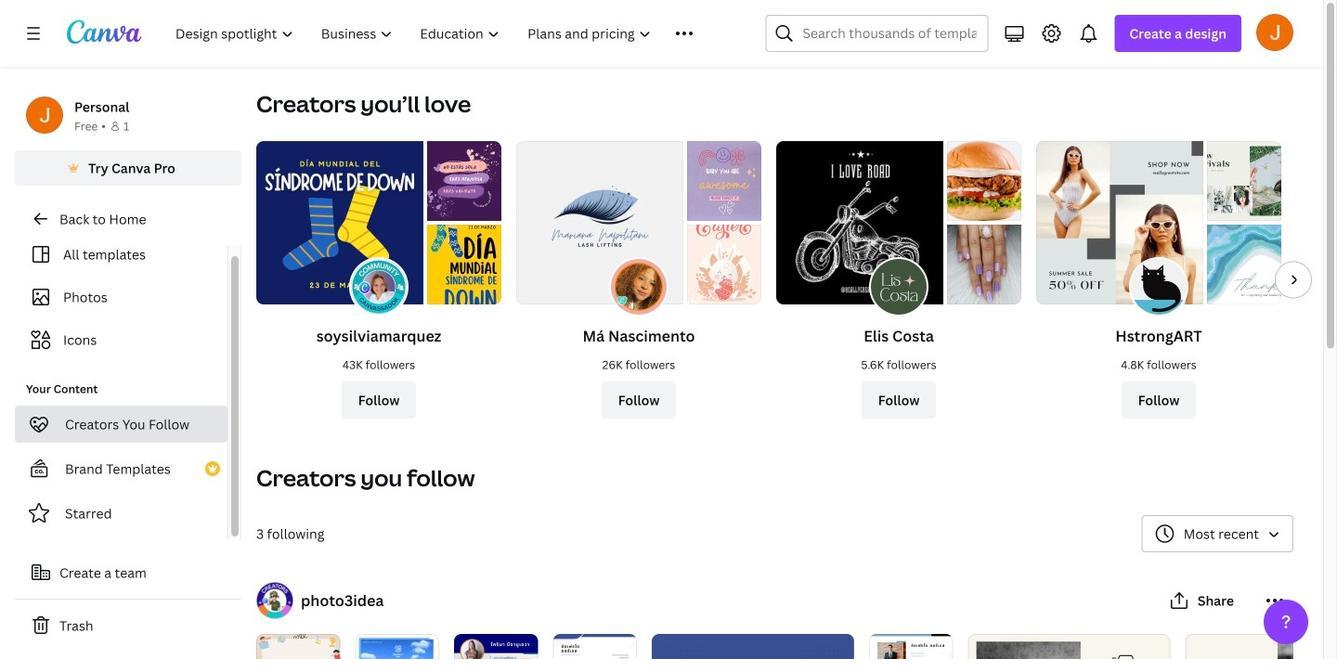 Task type: locate. For each thing, give the bounding box(es) containing it.
6 group from the left
[[869, 627, 953, 659]]

3 group from the left
[[454, 627, 538, 659]]

4 group from the left
[[553, 627, 637, 659]]

top level navigation element
[[163, 15, 721, 52], [163, 15, 721, 52]]

None button
[[1142, 515, 1293, 552]]

None search field
[[765, 15, 988, 52]]

5 group from the left
[[652, 627, 854, 659]]

Search search field
[[803, 16, 976, 51]]

group
[[256, 627, 340, 659], [355, 627, 439, 659], [454, 627, 538, 659], [553, 627, 637, 659], [652, 627, 854, 659], [869, 627, 953, 659], [968, 627, 1170, 659]]



Task type: vqa. For each thing, say whether or not it's contained in the screenshot.
is
no



Task type: describe. For each thing, give the bounding box(es) containing it.
jeremy miller image
[[1256, 14, 1293, 51]]

1 group from the left
[[256, 627, 340, 659]]

7 group from the left
[[968, 627, 1170, 659]]

2 group from the left
[[355, 627, 439, 659]]



